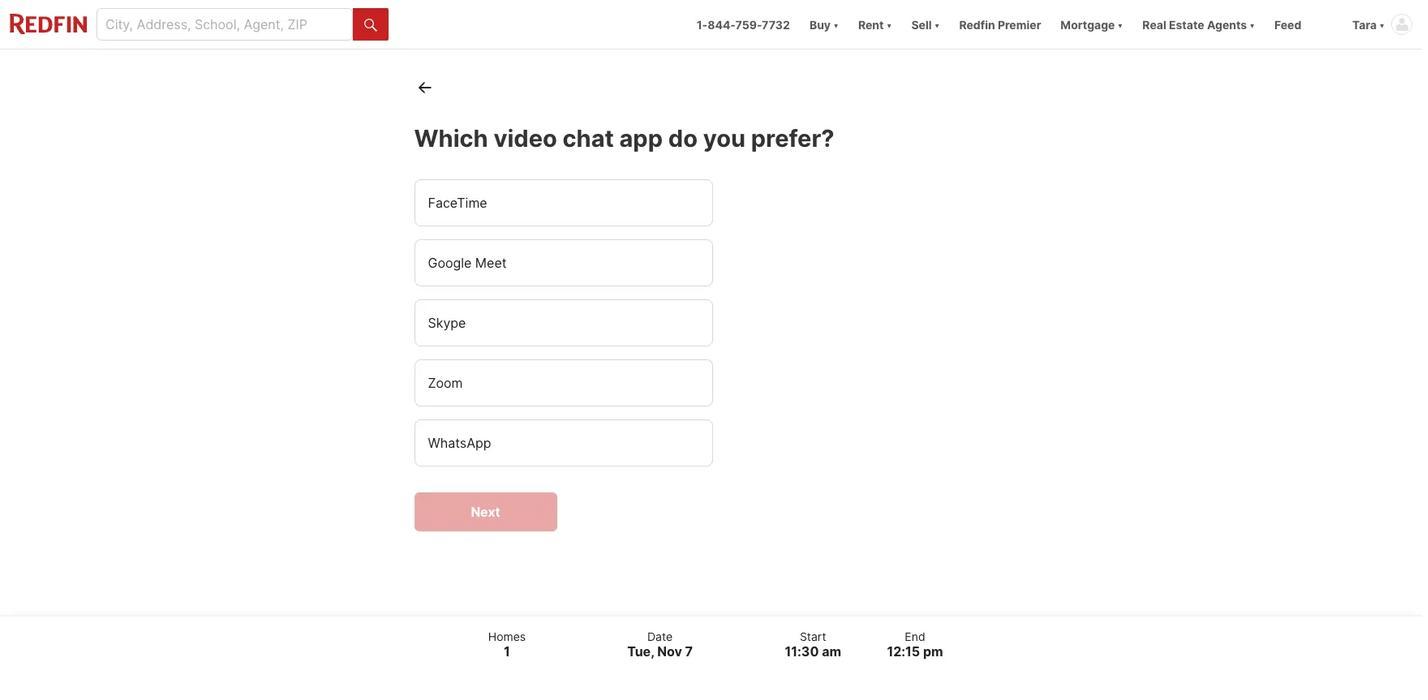 Task type: vqa. For each thing, say whether or not it's contained in the screenshot.
the right TO
no



Task type: describe. For each thing, give the bounding box(es) containing it.
buy ▾ button
[[800, 0, 849, 49]]

buy ▾
[[810, 17, 839, 31]]

1
[[504, 644, 510, 660]]

skype
[[428, 315, 466, 331]]

do
[[669, 124, 698, 153]]

date
[[648, 629, 673, 643]]

agents
[[1208, 17, 1248, 31]]

759-
[[736, 17, 762, 31]]

which
[[414, 124, 488, 153]]

video
[[494, 124, 557, 153]]

mortgage ▾ button
[[1051, 0, 1133, 49]]

City, Address, School, Agent, ZIP search field
[[97, 8, 353, 41]]

am
[[822, 644, 842, 660]]

tue,
[[627, 644, 654, 660]]

▾ for sell ▾
[[935, 17, 940, 31]]

homes
[[488, 629, 526, 643]]

redfin
[[960, 17, 995, 31]]

start
[[800, 629, 827, 643]]

844-
[[708, 17, 736, 31]]

11:30
[[785, 644, 819, 660]]

12:15
[[887, 644, 920, 660]]

rent ▾
[[859, 17, 892, 31]]

prefer?
[[751, 124, 835, 153]]

1-844-759-7732
[[697, 17, 790, 31]]

redfin premier
[[960, 17, 1042, 31]]

chat
[[563, 124, 614, 153]]

mortgage
[[1061, 17, 1115, 31]]

tara ▾
[[1353, 17, 1385, 31]]

sell
[[912, 17, 932, 31]]

sell ▾ button
[[902, 0, 950, 49]]

rent ▾ button
[[859, 0, 892, 49]]

meet
[[475, 255, 507, 271]]

real estate agents ▾ link
[[1143, 0, 1256, 49]]

buy
[[810, 17, 831, 31]]

next
[[471, 504, 500, 520]]

you
[[703, 124, 746, 153]]



Task type: locate. For each thing, give the bounding box(es) containing it.
date tue, nov  7
[[627, 629, 693, 660]]

mortgage ▾ button
[[1061, 0, 1123, 49]]

buy ▾ button
[[810, 0, 839, 49]]

estate
[[1169, 17, 1205, 31]]

start 11:30 am
[[785, 629, 842, 660]]

pm
[[923, 644, 944, 660]]

app
[[620, 124, 663, 153]]

end 12:15 pm
[[887, 629, 944, 660]]

▾ right buy
[[834, 17, 839, 31]]

▾ right tara
[[1380, 17, 1385, 31]]

facetime
[[428, 195, 487, 211]]

▾ for mortgage ▾
[[1118, 17, 1123, 31]]

premier
[[998, 17, 1042, 31]]

google
[[428, 255, 472, 271]]

mortgage ▾
[[1061, 17, 1123, 31]]

2 ▾ from the left
[[887, 17, 892, 31]]

1-844-759-7732 link
[[697, 17, 790, 31]]

▾ right agents
[[1250, 17, 1256, 31]]

real estate agents ▾
[[1143, 17, 1256, 31]]

▾ right mortgage
[[1118, 17, 1123, 31]]

7732
[[762, 17, 790, 31]]

homes 1
[[488, 629, 526, 660]]

5 ▾ from the left
[[1250, 17, 1256, 31]]

feed button
[[1265, 0, 1343, 49]]

next button
[[414, 493, 557, 532]]

redfin premier button
[[950, 0, 1051, 49]]

whatsapp
[[428, 435, 491, 451]]

sell ▾ button
[[912, 0, 940, 49]]

▾
[[834, 17, 839, 31], [887, 17, 892, 31], [935, 17, 940, 31], [1118, 17, 1123, 31], [1250, 17, 1256, 31], [1380, 17, 1385, 31]]

6 ▾ from the left
[[1380, 17, 1385, 31]]

▾ right sell
[[935, 17, 940, 31]]

4 ▾ from the left
[[1118, 17, 1123, 31]]

google meet
[[428, 255, 507, 271]]

tara
[[1353, 17, 1377, 31]]

7
[[685, 644, 693, 660]]

sell ▾
[[912, 17, 940, 31]]

nov
[[657, 644, 682, 660]]

real estate agents ▾ button
[[1133, 0, 1265, 49]]

feed
[[1275, 17, 1302, 31]]

▾ for buy ▾
[[834, 17, 839, 31]]

submit search image
[[364, 18, 377, 31]]

1-
[[697, 17, 708, 31]]

rent ▾ button
[[849, 0, 902, 49]]

1 ▾ from the left
[[834, 17, 839, 31]]

real
[[1143, 17, 1167, 31]]

▾ for tara ▾
[[1380, 17, 1385, 31]]

3 ▾ from the left
[[935, 17, 940, 31]]

▾ for rent ▾
[[887, 17, 892, 31]]

zoom
[[428, 375, 463, 391]]

rent
[[859, 17, 884, 31]]

▾ right the rent
[[887, 17, 892, 31]]

which video chat app do you prefer?
[[414, 124, 835, 153]]

end
[[905, 629, 926, 643]]



